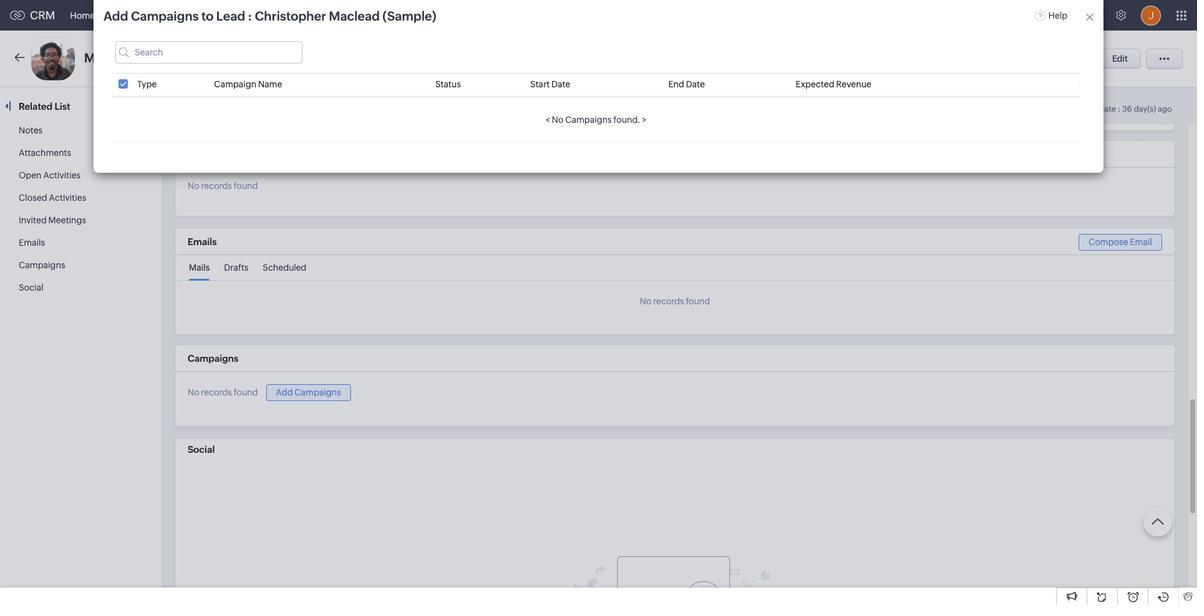 Task type: describe. For each thing, give the bounding box(es) containing it.
deals
[[275, 10, 297, 20]]

0 vertical spatial social
[[19, 283, 44, 293]]

0 vertical spatial (sample)
[[383, 9, 437, 23]]

1 vertical spatial :
[[1118, 104, 1121, 114]]

open activities
[[19, 170, 81, 180]]

list
[[55, 101, 70, 112]]

profile element
[[1134, 0, 1169, 30]]

add campaigns to lead  :  christopher maclead (sample)
[[104, 9, 437, 23]]

notes
[[19, 125, 43, 135]]

1 horizontal spatial social
[[188, 444, 215, 455]]

0 vertical spatial found
[[234, 181, 258, 191]]

social link
[[19, 283, 44, 293]]

activities for closed activities
[[49, 193, 86, 203]]

0 vertical spatial records
[[201, 181, 232, 191]]

0 vertical spatial christopher
[[255, 9, 326, 23]]

open activities link
[[19, 170, 81, 180]]

0 horizontal spatial (sample)
[[235, 51, 288, 65]]

0 horizontal spatial christopher
[[107, 51, 178, 65]]

end date link
[[669, 79, 705, 89]]

2 vertical spatial no records found
[[188, 388, 258, 398]]

calls
[[417, 10, 436, 20]]

expected
[[796, 79, 835, 89]]

found.
[[614, 115, 641, 125]]

end date
[[669, 79, 705, 89]]

1 vertical spatial records
[[654, 296, 684, 306]]

attachments link
[[19, 148, 71, 158]]

0 horizontal spatial :
[[248, 9, 252, 23]]

calendar image
[[1065, 10, 1076, 20]]

type link
[[137, 79, 157, 89]]

meetings link
[[349, 0, 407, 30]]

leads
[[115, 10, 139, 20]]

accounts link
[[206, 0, 265, 30]]

search element
[[1032, 0, 1058, 31]]

0 horizontal spatial maclead
[[181, 51, 232, 65]]

status
[[436, 79, 461, 89]]

1 vertical spatial no records found
[[640, 296, 710, 306]]

leads link
[[105, 0, 149, 30]]

campaign
[[214, 79, 257, 89]]

help
[[1049, 10, 1068, 20]]

type
[[137, 79, 157, 89]]

< no campaigns found. >
[[546, 115, 647, 125]]

1 horizontal spatial maclead
[[329, 9, 380, 23]]

expected revenue
[[796, 79, 872, 89]]

calls link
[[407, 0, 446, 30]]

1 horizontal spatial emails
[[188, 236, 217, 247]]

deals link
[[265, 0, 307, 30]]

rangoni
[[296, 54, 332, 64]]

add for add campaigns
[[276, 387, 293, 397]]

campaign name link
[[214, 79, 282, 89]]

start date
[[530, 79, 571, 89]]

of
[[334, 54, 345, 64]]

status link
[[436, 79, 461, 89]]

date for start date
[[552, 79, 571, 89]]

expected revenue link
[[796, 79, 872, 89]]

36
[[1123, 104, 1133, 114]]

florence
[[347, 54, 385, 64]]



Task type: vqa. For each thing, say whether or not it's contained in the screenshot.
Assign
no



Task type: locate. For each thing, give the bounding box(es) containing it.
scheduled
[[263, 263, 307, 273]]

1 vertical spatial christopher
[[107, 51, 178, 65]]

1 horizontal spatial :
[[1118, 104, 1121, 114]]

0 vertical spatial meetings
[[359, 10, 397, 20]]

crm
[[30, 9, 55, 22]]

meetings
[[359, 10, 397, 20], [48, 215, 86, 225]]

revenue
[[837, 79, 872, 89]]

start date link
[[530, 79, 571, 89]]

emails down 'invited'
[[19, 238, 45, 248]]

mr. christopher maclead (sample) - rangoni of florence
[[84, 51, 385, 65]]

to
[[202, 9, 214, 23]]

1 vertical spatial social
[[188, 444, 215, 455]]

campaigns
[[131, 9, 199, 23], [566, 115, 612, 125], [19, 260, 65, 270], [188, 353, 239, 364], [295, 387, 341, 397]]

day(s)
[[1134, 104, 1157, 114]]

drafts
[[224, 263, 249, 273]]

open
[[19, 170, 42, 180]]

mails
[[189, 263, 210, 273]]

emails link
[[19, 238, 45, 248]]

no records found
[[188, 181, 258, 191], [640, 296, 710, 306], [188, 388, 258, 398]]

closed
[[19, 193, 47, 203]]

end
[[669, 79, 685, 89]]

-
[[291, 54, 294, 64]]

0 horizontal spatial meetings
[[48, 215, 86, 225]]

date right start
[[552, 79, 571, 89]]

1 vertical spatial (sample)
[[235, 51, 288, 65]]

related list
[[19, 101, 72, 112]]

: right lead
[[248, 9, 252, 23]]

1 vertical spatial meetings
[[48, 215, 86, 225]]

invited
[[19, 215, 47, 225]]

no
[[552, 115, 564, 125], [188, 181, 199, 191], [640, 296, 652, 306], [188, 388, 199, 398]]

1 horizontal spatial date
[[686, 79, 705, 89]]

:
[[248, 9, 252, 23], [1118, 104, 1121, 114]]

activities up closed activities link
[[43, 170, 81, 180]]

ago
[[1158, 104, 1173, 114]]

compose email
[[1089, 237, 1153, 247]]

emails
[[188, 236, 217, 247], [19, 238, 45, 248]]

0 vertical spatial add
[[104, 9, 128, 23]]

meetings down closed activities link
[[48, 215, 86, 225]]

>
[[642, 115, 647, 125]]

1 horizontal spatial (sample)
[[383, 9, 437, 23]]

activities up 'invited meetings'
[[49, 193, 86, 203]]

update
[[1089, 104, 1117, 114]]

0 horizontal spatial date
[[552, 79, 571, 89]]

records
[[201, 181, 232, 191], [654, 296, 684, 306], [201, 388, 232, 398]]

0 horizontal spatial social
[[19, 283, 44, 293]]

last
[[1072, 104, 1087, 114]]

name
[[258, 79, 282, 89]]

(sample)
[[383, 9, 437, 23], [235, 51, 288, 65]]

1 vertical spatial maclead
[[181, 51, 232, 65]]

1 horizontal spatial meetings
[[359, 10, 397, 20]]

campaign name
[[214, 79, 282, 89]]

1 horizontal spatial add
[[276, 387, 293, 397]]

maclead
[[329, 9, 380, 23], [181, 51, 232, 65]]

add
[[104, 9, 128, 23], [276, 387, 293, 397]]

invited meetings
[[19, 215, 86, 225]]

1 vertical spatial found
[[686, 296, 710, 306]]

(sample) up florence
[[383, 9, 437, 23]]

0 horizontal spatial add
[[104, 9, 128, 23]]

2 date from the left
[[686, 79, 705, 89]]

tasks
[[317, 10, 339, 20]]

1 horizontal spatial christopher
[[255, 9, 326, 23]]

activities for open activities
[[43, 170, 81, 180]]

compose
[[1089, 237, 1129, 247]]

home
[[70, 10, 95, 20]]

date for end date
[[686, 79, 705, 89]]

date
[[552, 79, 571, 89], [686, 79, 705, 89]]

1 vertical spatial add
[[276, 387, 293, 397]]

closed activities link
[[19, 193, 86, 203]]

0 vertical spatial maclead
[[329, 9, 380, 23]]

search image
[[1040, 10, 1051, 21]]

email
[[1131, 237, 1153, 247]]

0 vertical spatial no records found
[[188, 181, 258, 191]]

edit
[[1113, 54, 1128, 64]]

last update : 36 day(s) ago
[[1072, 104, 1173, 114]]

related
[[19, 101, 53, 112]]

maclead up campaign
[[181, 51, 232, 65]]

crm link
[[10, 9, 55, 22]]

0 horizontal spatial emails
[[19, 238, 45, 248]]

1 vertical spatial activities
[[49, 193, 86, 203]]

1 date from the left
[[552, 79, 571, 89]]

closed activities
[[19, 193, 86, 203]]

notes link
[[19, 125, 43, 135]]

contacts
[[159, 10, 196, 20]]

: left 36
[[1118, 104, 1121, 114]]

Search text field
[[115, 41, 303, 64]]

2 vertical spatial found
[[234, 388, 258, 398]]

add campaigns link
[[266, 384, 351, 401]]

invited meetings link
[[19, 215, 86, 225]]

date right end
[[686, 79, 705, 89]]

tasks link
[[307, 0, 349, 30]]

edit button
[[1100, 49, 1142, 69]]

lead
[[216, 9, 245, 23]]

contacts link
[[149, 0, 206, 30]]

profile image
[[1142, 5, 1162, 25]]

found
[[234, 181, 258, 191], [686, 296, 710, 306], [234, 388, 258, 398]]

0 vertical spatial :
[[248, 9, 252, 23]]

(sample) up name
[[235, 51, 288, 65]]

add for add campaigns to lead  :  christopher maclead (sample)
[[104, 9, 128, 23]]

attachments
[[19, 148, 71, 158]]

social
[[19, 283, 44, 293], [188, 444, 215, 455]]

mr.
[[84, 51, 104, 65]]

<
[[546, 115, 550, 125]]

add campaigns
[[276, 387, 341, 397]]

christopher
[[255, 9, 326, 23], [107, 51, 178, 65]]

maclead up florence
[[329, 9, 380, 23]]

activities
[[43, 170, 81, 180], [49, 193, 86, 203]]

2 vertical spatial records
[[201, 388, 232, 398]]

emails up the mails
[[188, 236, 217, 247]]

home link
[[60, 0, 105, 30]]

meetings up florence
[[359, 10, 397, 20]]

help link
[[1035, 10, 1068, 20]]

0 vertical spatial activities
[[43, 170, 81, 180]]

start
[[530, 79, 550, 89]]

campaigns link
[[19, 260, 65, 270]]

accounts
[[216, 10, 255, 20]]



